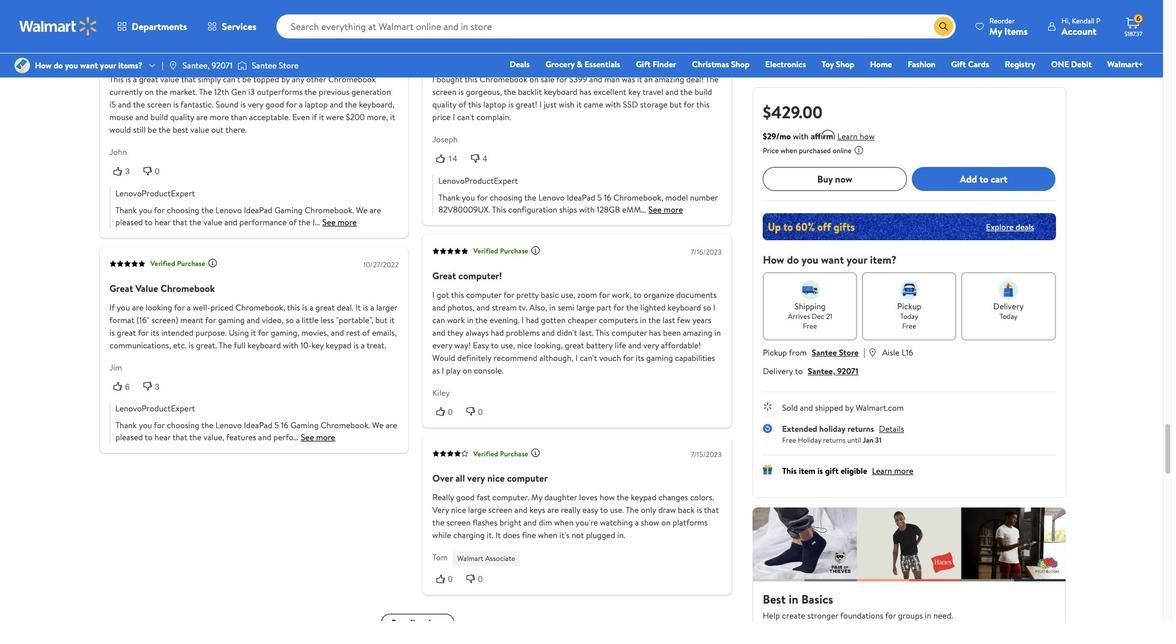 Task type: vqa. For each thing, say whether or not it's contained in the screenshot.
topmost provide
no



Task type: describe. For each thing, give the bounding box(es) containing it.
are inside lenovoproductexpert thank you for choosing the lenovo ideapad gaming chromebook.  we are pleased to hear that the value and performance of the i...
[[369, 204, 381, 216]]

keyboard inside i got this computer for pretty basic use, zoom for work, to organize documents and photos, and stream tv. also, in semi large part for the lighted keyboard so i can work in the evening. i had gotten cheaper computers in the last few years and they always had problems and didn't last. this computer has been amazing in every way! easy to use, nice looking, great battery life and very affordable! would definitely recommend although, i can't vouch for its gaming capabilities as i play on console.
[[667, 301, 701, 314]]

watching
[[600, 517, 633, 529]]

1 vertical spatial use,
[[501, 339, 515, 351]]

are inside lenovoproductexpert thank you for choosing the lenovo ideapad 5 16 gaming chromebook.  we are pleased to hear that the value, features and perfo...
[[385, 420, 397, 432]]

0 vertical spatial had
[[526, 314, 539, 326]]

it.
[[486, 530, 493, 542]]

the inside this is a great value that simply can't be topped by any other chromebook currently on the market.  the 12th gen i3 outperforms the previous generation i5 and the screen is fantastic.  sound is very good for a laptop and the keyboard, mouse and build quality are more than acceptable.  even if it were $200 more, it would still be the best value out there.
[[199, 86, 212, 98]]

this inside i got this computer for pretty basic use, zoom for work, to organize documents and photos, and stream tv. also, in semi large part for the lighted keyboard so i can work in the evening. i had gotten cheaper computers in the last few years and they always had problems and didn't last. this computer has been amazing in every way! easy to use, nice looking, great battery life and very affordable! would definitely recommend although, i can't vouch for its gaming capabilities as i play on console.
[[595, 327, 609, 339]]

on inside really good fast computer. my daughter loves how the keypad changes colors. very nice large screen and keys are really easy to use. the only draw back is that the screen flashes bright and dim when you're watching a show on platforms while charging it. it does fine when it's not plugged in.
[[661, 517, 670, 529]]

and right the life
[[628, 339, 641, 351]]

a down items?
[[133, 73, 137, 85]]

its inside i got this computer for pretty basic use, zoom for work, to organize documents and photos, and stream tv. also, in semi large part for the lighted keyboard so i can work in the evening. i had gotten cheaper computers in the last few years and they always had problems and didn't last. this computer has been amazing in every way! easy to use, nice looking, great battery life and very affordable! would definitely recommend although, i can't vouch for its gaming capabilities as i play on console.
[[635, 352, 644, 364]]

0 horizontal spatial santee,
[[183, 59, 210, 71]]

and left rest
[[331, 327, 344, 339]]

this inside the 'lenovoproductexpert thank you for choosing the lenovo ideapad 5 16 chromebook, model number 82v80009ux.  this configuration ships with 128gb emm...'
[[492, 204, 506, 216]]

5 for great value chromebook
[[274, 420, 279, 432]]

verified for value
[[150, 31, 175, 41]]

value
[[135, 282, 158, 295]]

gorgeous,
[[466, 86, 502, 98]]

is down rest
[[353, 339, 358, 351]]

nice inside i got this computer for pretty basic use, zoom for work, to organize documents and photos, and stream tv. also, in semi large part for the lighted keyboard so i can work in the evening. i had gotten cheaper computers in the last few years and they always had problems and didn't last. this computer has been amazing in every way! easy to use, nice looking, great battery life and very affordable! would definitely recommend although, i can't vouch for its gaming capabilities as i play on console.
[[517, 339, 532, 351]]

evening.
[[489, 314, 519, 326]]

add to cart button
[[912, 167, 1056, 191]]

affordable!
[[661, 339, 701, 351]]

plugged
[[586, 530, 615, 542]]

in right work on the left of the page
[[467, 314, 473, 326]]

bright
[[499, 517, 521, 529]]

it right using
[[251, 327, 256, 339]]

details button
[[879, 423, 904, 435]]

intent image for delivery image
[[999, 281, 1018, 300]]

the inside the if you are looking for a well-priced chromebook, this is a great deal. it is a larger format (16" screen) meant for gaming and video, so a little less "portable", but it is great for its intended purpose. using it for gaming, movies, and rest of emails, communications, etc. is great. the full keyboard with 10-key keypad is a treat.
[[218, 339, 232, 351]]

and inside lenovoproductexpert thank you for choosing the lenovo ideapad gaming chromebook.  we are pleased to hear that the value and performance of the i...
[[224, 216, 237, 228]]

learn how
[[837, 130, 875, 142]]

a left larger
[[370, 301, 374, 314]]

see more button for best value for the money
[[322, 216, 357, 228]]

10/27/2022 for great value chromebook
[[363, 259, 398, 270]]

0 button down kiley
[[432, 406, 462, 418]]

i left just
[[539, 99, 541, 111]]

today for pickup
[[900, 311, 918, 322]]

my inside really good fast computer. my daughter loves how the keypad changes colors. very nice large screen and keys are really easy to use. the only draw back is that the screen flashes bright and dim when you're watching a show on platforms while charging it. it does fine when it's not plugged in.
[[531, 492, 542, 504]]

verified for value
[[150, 259, 175, 269]]

verified purchase information image
[[530, 449, 540, 458]]

gaming inside lenovoproductexpert thank you for choosing the lenovo ideapad gaming chromebook.  we are pleased to hear that the value and performance of the i...
[[274, 204, 302, 216]]

sound
[[215, 99, 238, 111]]

of inside lenovoproductexpert thank you for choosing the lenovo ideapad gaming chromebook.  we are pleased to hear that the value and performance of the i...
[[288, 216, 296, 228]]

is left great!
[[508, 99, 513, 111]]

performance
[[239, 216, 286, 228]]

1 horizontal spatial learn
[[872, 465, 892, 477]]

more inside this is a great value that simply can't be topped by any other chromebook currently on the market.  the 12th gen i3 outperforms the previous generation i5 and the screen is fantastic.  sound is very good for a laptop and the keyboard, mouse and build quality are more than acceptable.  even if it were $200 more, it would still be the best value out there.
[[209, 111, 229, 123]]

items
[[1004, 24, 1028, 38]]

this down deal!
[[696, 99, 709, 111]]

verified for computer!
[[473, 246, 498, 256]]

screen up bright
[[488, 504, 512, 516]]

a up little
[[309, 301, 313, 314]]

show
[[641, 517, 659, 529]]

how do you want your items?
[[35, 59, 142, 71]]

pleased inside lenovoproductexpert thank you for choosing the lenovo ideapad 5 16 gaming chromebook.  we are pleased to hear that the value, features and perfo...
[[115, 432, 143, 444]]

more down the details
[[894, 465, 913, 477]]

1 horizontal spatial nice
[[487, 472, 504, 485]]

number
[[690, 191, 718, 204]]

console.
[[474, 365, 503, 377]]

keyboard inside the if you are looking for a well-priced chromebook, this is a great deal. it is a larger format (16" screen) meant for gaming and video, so a little less "portable", but it is great for its intended purpose. using it for gaming, movies, and rest of emails, communications, etc. is great. the full keyboard with 10-key keypad is a treat.
[[247, 339, 281, 351]]

laptop inside i bought this chromebook on sale for $399 and man was it an amazing deal! the screen is gorgeous, the backlit keyboard has excellent key travel and the build quality of this laptop is great! i just wish it came with ssd storage but for this price i can't complain.
[[483, 99, 506, 111]]

see for great value chromebook
[[300, 432, 314, 444]]

this down gorgeous,
[[468, 99, 481, 111]]

is left the gift
[[817, 465, 823, 477]]

see more button for great value chromebook
[[300, 432, 335, 444]]

video,
[[262, 314, 283, 326]]

0 vertical spatial computer
[[466, 289, 501, 301]]

and left man
[[589, 73, 602, 85]]

easy
[[582, 504, 598, 516]]

hi, kendall p account
[[1061, 15, 1101, 38]]

is up little
[[302, 301, 307, 314]]

thank for best
[[115, 204, 136, 216]]

and up "still"
[[135, 111, 148, 123]]

1 horizontal spatial use,
[[561, 289, 575, 301]]

walmart
[[457, 554, 483, 564]]

but inside i bought this chromebook on sale for $399 and man was it an amazing deal! the screen is gorgeous, the backlit keyboard has excellent key travel and the build quality of this laptop is great! i just wish it came with ssd storage but for this price i can't complain.
[[669, 99, 682, 111]]

0 horizontal spatial returns
[[823, 435, 846, 445]]

0 button for computer!
[[462, 406, 492, 418]]

1 vertical spatial 3 button
[[139, 381, 169, 393]]

to inside lenovoproductexpert thank you for choosing the lenovo ideapad gaming chromebook.  we are pleased to hear that the value and performance of the i...
[[144, 216, 152, 228]]

and up fine
[[523, 517, 536, 529]]

other
[[306, 73, 326, 85]]

i got this computer for pretty basic use, zoom for work, to organize documents and photos, and stream tv. also, in semi large part for the lighted keyboard so i can work in the evening. i had gotten cheaper computers in the last few years and they always had problems and didn't last. this computer has been amazing in every way! easy to use, nice looking, great battery life and very affordable! would definitely recommend although, i can't vouch for its gaming capabilities as i play on console.
[[432, 289, 721, 377]]

it left an
[[637, 73, 642, 85]]

you inside the if you are looking for a well-priced chromebook, this is a great deal. it is a larger format (16" screen) meant for gaming and video, so a little less "portable", but it is great for its intended purpose. using it for gaming, movies, and rest of emails, communications, etc. is great. the full keyboard with 10-key keypad is a treat.
[[116, 301, 130, 314]]

i left bought
[[432, 73, 434, 85]]

while
[[432, 530, 451, 542]]

chromebook. inside lenovoproductexpert thank you for choosing the lenovo ideapad 5 16 gaming chromebook.  we are pleased to hear that the value, features and perfo...
[[320, 420, 370, 432]]

more for best value for the money
[[337, 216, 357, 228]]

account
[[1061, 24, 1096, 38]]

intent image for shipping image
[[800, 281, 820, 300]]

add to cart
[[960, 172, 1008, 186]]

chromebook. inside lenovoproductexpert thank you for choosing the lenovo ideapad gaming chromebook.  we are pleased to hear that the value and performance of the i...
[[304, 204, 354, 216]]

0 vertical spatial santee
[[252, 59, 277, 71]]

and inside lenovoproductexpert thank you for choosing the lenovo ideapad 5 16 gaming chromebook.  we are pleased to hear that the value, features and perfo...
[[258, 432, 271, 444]]

quality inside i bought this chromebook on sale for $399 and man was it an amazing deal! the screen is gorgeous, the backlit keyboard has excellent key travel and the build quality of this laptop is great! i just wish it came with ssd storage but for this price i can't complain.
[[432, 99, 456, 111]]

semi
[[557, 301, 574, 314]]

0 vertical spatial 3 button
[[109, 165, 139, 178]]

and up can
[[432, 301, 445, 314]]

until
[[847, 435, 861, 445]]

in down the lighted
[[640, 314, 646, 326]]

i right price
[[452, 111, 455, 123]]

gotten
[[541, 314, 565, 326]]

christmas
[[692, 58, 729, 70]]

key inside i bought this chromebook on sale for $399 and man was it an amazing deal! the screen is gorgeous, the backlit keyboard has excellent key travel and the build quality of this laptop is great! i just wish it came with ssd storage but for this price i can't complain.
[[628, 86, 640, 98]]

chromebook inside i bought this chromebook on sale for $399 and man was it an amazing deal! the screen is gorgeous, the backlit keyboard has excellent key travel and the build quality of this laptop is great! i just wish it came with ssd storage but for this price i can't complain.
[[479, 73, 527, 85]]

0 vertical spatial when
[[781, 145, 797, 156]]

now
[[835, 172, 852, 186]]

we inside lenovoproductexpert thank you for choosing the lenovo ideapad gaming chromebook.  we are pleased to hear that the value and performance of the i...
[[356, 204, 367, 216]]

they
[[447, 327, 463, 339]]

value,
[[203, 432, 224, 444]]

priced
[[210, 301, 233, 314]]

to inside lenovoproductexpert thank you for choosing the lenovo ideapad 5 16 gaming chromebook.  we are pleased to hear that the value, features and perfo...
[[144, 432, 152, 444]]

affirm image
[[811, 130, 835, 139]]

1 horizontal spatial santee,
[[808, 365, 835, 377]]

deals
[[1016, 221, 1034, 233]]

2 horizontal spatial computer
[[611, 327, 647, 339]]

6 for 6 $187.37
[[1136, 13, 1140, 24]]

it inside really good fast computer. my daughter loves how the keypad changes colors. very nice large screen and keys are really easy to use. the only draw back is that the screen flashes bright and dim when you're watching a show on platforms while charging it. it does fine when it's not plugged in.
[[495, 530, 501, 542]]

choosing for value!
[[489, 191, 522, 204]]

gaming inside the if you are looking for a well-priced chromebook, this is a great deal. it is a larger format (16" screen) meant for gaming and video, so a little less "portable", but it is great for its intended purpose. using it for gaming, movies, and rest of emails, communications, etc. is great. the full keyboard with 10-key keypad is a treat.
[[218, 314, 244, 326]]

over
[[432, 472, 453, 485]]

build inside this is a great value that simply can't be topped by any other chromebook currently on the market.  the 12th gen i3 outperforms the previous generation i5 and the screen is fantastic.  sound is very good for a laptop and the keyboard, mouse and build quality are more than acceptable.  even if it were $200 more, it would still be the best value out there.
[[150, 111, 168, 123]]

screen inside this is a great value that simply can't be topped by any other chromebook currently on the market.  the 12th gen i3 outperforms the previous generation i5 and the screen is fantastic.  sound is very good for a laptop and the keyboard, mouse and build quality are more than acceptable.  even if it were $200 more, it would still be the best value out there.
[[147, 99, 171, 111]]

learn inside button
[[837, 130, 858, 142]]

definitely
[[457, 352, 491, 364]]

last
[[662, 314, 675, 326]]

1 horizontal spatial be
[[242, 73, 251, 85]]

see more for awesome value!
[[648, 204, 683, 216]]

has inside i got this computer for pretty basic use, zoom for work, to organize documents and photos, and stream tv. also, in semi large part for the lighted keyboard so i can work in the evening. i had gotten cheaper computers in the last few years and they always had problems and didn't last. this computer has been amazing in every way! easy to use, nice looking, great battery life and very affordable! would definitely recommend although, i can't vouch for its gaming capabilities as i play on console.
[[649, 327, 661, 339]]

simply
[[198, 73, 221, 85]]

so inside the if you are looking for a well-priced chromebook, this is a great deal. it is a larger format (16" screen) meant for gaming and video, so a little less "portable", but it is great for its intended purpose. using it for gaming, movies, and rest of emails, communications, etc. is great. the full keyboard with 10-key keypad is a treat.
[[285, 314, 294, 326]]

the inside the 'lenovoproductexpert thank you for choosing the lenovo ideapad 5 16 chromebook, model number 82v80009ux.  this configuration ships with 128gb emm...'
[[524, 191, 536, 204]]

awesome
[[432, 54, 472, 67]]

that inside lenovoproductexpert thank you for choosing the lenovo ideapad 5 16 gaming chromebook.  we are pleased to hear that the value, features and perfo...
[[172, 432, 187, 444]]

7/15/2023
[[690, 450, 721, 460]]

1 horizontal spatial returns
[[848, 423, 874, 435]]

0 horizontal spatial had
[[490, 327, 504, 339]]

with inside i bought this chromebook on sale for $399 and man was it an amazing deal! the screen is gorgeous, the backlit keyboard has excellent key travel and the build quality of this laptop is great! i just wish it came with ssd storage but for this price i can't complain.
[[605, 99, 621, 111]]

can't inside this is a great value that simply can't be topped by any other chromebook currently on the market.  the 12th gen i3 outperforms the previous generation i5 and the screen is fantastic.  sound is very good for a laptop and the keyboard, mouse and build quality are more than acceptable.  even if it were $200 more, it would still be the best value out there.
[[223, 73, 240, 85]]

great down the format
[[116, 327, 136, 339]]

a left the treat. at the left bottom of page
[[360, 339, 364, 351]]

features
[[226, 432, 256, 444]]

in up gotten
[[549, 301, 555, 314]]

chromebook, inside the if you are looking for a well-priced chromebook, this is a great deal. it is a larger format (16" screen) meant for gaming and video, so a little less "portable", but it is great for its intended purpose. using it for gaming, movies, and rest of emails, communications, etc. is great. the full keyboard with 10-key keypad is a treat.
[[235, 301, 285, 314]]

storage
[[640, 99, 667, 111]]

deal.
[[336, 301, 353, 314]]

its inside the if you are looking for a well-priced chromebook, this is a great deal. it is a larger format (16" screen) meant for gaming and video, so a little less "portable", but it is great for its intended purpose. using it for gaming, movies, and rest of emails, communications, etc. is great. the full keyboard with 10-key keypad is a treat.
[[150, 327, 159, 339]]

a inside really good fast computer. my daughter loves how the keypad changes colors. very nice large screen and keys are really easy to use. the only draw back is that the screen flashes bright and dim when you're watching a show on platforms while charging it. it does fine when it's not plugged in.
[[635, 517, 638, 529]]

in.
[[617, 530, 625, 542]]

walmart.com
[[856, 402, 904, 414]]

back
[[678, 504, 694, 516]]

delivery for today
[[993, 301, 1024, 313]]

i right as
[[441, 365, 444, 377]]

and right i5
[[118, 99, 131, 111]]

that inside really good fast computer. my daughter loves how the keypad changes colors. very nice large screen and keys are really easy to use. the only draw back is that the screen flashes bright and dim when you're watching a show on platforms while charging it. it does fine when it's not plugged in.
[[704, 504, 719, 516]]

fine
[[522, 530, 536, 542]]

it right more,
[[390, 111, 395, 123]]

this left item
[[782, 465, 797, 477]]

amazing inside i bought this chromebook on sale for $399 and man was it an amazing deal! the screen is gorgeous, the backlit keyboard has excellent key travel and the build quality of this laptop is great! i just wish it came with ssd storage but for this price i can't complain.
[[654, 73, 684, 85]]

shop for toy shop
[[836, 58, 854, 70]]

buy now button
[[763, 167, 907, 191]]

and up the looking,
[[541, 327, 555, 339]]

 image for santee, 92071
[[168, 61, 178, 70]]

and left stream
[[476, 301, 489, 314]]

0 vertical spatial |
[[162, 59, 163, 71]]

walmart image
[[19, 17, 97, 36]]

lenovo for best value for the money
[[215, 204, 242, 216]]

looking,
[[534, 339, 563, 351]]

associate
[[485, 554, 515, 564]]

is up than
[[240, 99, 245, 111]]

12th
[[214, 86, 229, 98]]

looking
[[145, 301, 172, 314]]

0 for computer!
[[478, 407, 482, 417]]

outperforms
[[256, 86, 302, 98]]

there.
[[225, 124, 247, 136]]

this up gorgeous,
[[464, 73, 477, 85]]

that inside this is a great value that simply can't be topped by any other chromebook currently on the market.  the 12th gen i3 outperforms the previous generation i5 and the screen is fantastic.  sound is very good for a laptop and the keyboard, mouse and build quality are more than acceptable.  even if it were $200 more, it would still be the best value out there.
[[181, 73, 196, 85]]

santee inside the pickup from santee store |
[[812, 347, 837, 359]]

are inside the if you are looking for a well-priced chromebook, this is a great deal. it is a larger format (16" screen) meant for gaming and video, so a little less "portable", but it is great for its intended purpose. using it for gaming, movies, and rest of emails, communications, etc. is great. the full keyboard with 10-key keypad is a treat.
[[132, 301, 143, 314]]

sold
[[782, 402, 798, 414]]

acceptable.
[[249, 111, 290, 123]]

how inside really good fast computer. my daughter loves how the keypad changes colors. very nice large screen and keys are really easy to use. the only draw back is that the screen flashes bright and dim when you're watching a show on platforms while charging it. it does fine when it's not plugged in.
[[599, 492, 614, 504]]

over all very nice computer
[[432, 472, 547, 485]]

a left well-
[[187, 301, 191, 314]]

for inside lenovoproductexpert thank you for choosing the lenovo ideapad gaming chromebook.  we are pleased to hear that the value and performance of the i...
[[154, 204, 164, 216]]

and down can
[[432, 327, 445, 339]]

search icon image
[[939, 22, 949, 31]]

purchase for great computer!
[[500, 246, 528, 256]]

one debit link
[[1046, 58, 1097, 71]]

can
[[432, 314, 445, 326]]

keyboard,
[[359, 99, 394, 111]]

in up capabilities
[[714, 327, 721, 339]]

ideapad for awesome value!
[[566, 191, 595, 204]]

ideapad for best value for the money
[[244, 204, 272, 216]]

gift for gift finder
[[636, 58, 651, 70]]

you for how do you want your items?
[[65, 59, 78, 71]]

gaming inside lenovoproductexpert thank you for choosing the lenovo ideapad 5 16 gaming chromebook.  we are pleased to hear that the value, features and perfo...
[[290, 420, 318, 432]]

amazing inside i got this computer for pretty basic use, zoom for work, to organize documents and photos, and stream tv. also, in semi large part for the lighted keyboard so i can work in the evening. i had gotten cheaper computers in the last few years and they always had problems and didn't last. this computer has been amazing in every way! easy to use, nice looking, great battery life and very affordable! would definitely recommend although, i can't vouch for its gaming capabilities as i play on console.
[[683, 327, 712, 339]]

great up less
[[315, 301, 334, 314]]

0 horizontal spatial chromebook
[[160, 282, 215, 295]]

very inside i got this computer for pretty basic use, zoom for work, to organize documents and photos, and stream tv. also, in semi large part for the lighted keyboard so i can work in the evening. i had gotten cheaper computers in the last few years and they always had problems and didn't last. this computer has been amazing in every way! easy to use, nice looking, great battery life and very affordable! would definitely recommend although, i can't vouch for its gaming capabilities as i play on console.
[[643, 339, 659, 351]]

of inside i bought this chromebook on sale for $399 and man was it an amazing deal! the screen is gorgeous, the backlit keyboard has excellent key travel and the build quality of this laptop is great! i just wish it came with ssd storage but for this price i can't complain.
[[458, 99, 466, 111]]

1 horizontal spatial by
[[845, 402, 854, 414]]

work,
[[612, 289, 631, 301]]

walmart+ link
[[1102, 58, 1149, 71]]

this inside i got this computer for pretty basic use, zoom for work, to organize documents and photos, and stream tv. also, in semi large part for the lighted keyboard so i can work in the evening. i had gotten cheaper computers in the last few years and they always had problems and didn't last. this computer has been amazing in every way! easy to use, nice looking, great battery life and very affordable! would definitely recommend although, i can't vouch for its gaming capabilities as i play on console.
[[451, 289, 464, 301]]

you for lenovoproductexpert thank you for choosing the lenovo ideapad gaming chromebook.  we are pleased to hear that the value and performance of the i...
[[139, 204, 152, 216]]

purchase for best value for the money
[[177, 31, 205, 41]]

computer.
[[492, 492, 529, 504]]

1 vertical spatial |
[[863, 346, 865, 359]]

a up even
[[299, 99, 302, 111]]

0 horizontal spatial be
[[147, 124, 156, 136]]

verified purchase for value!
[[473, 31, 528, 41]]

verified purchase for value
[[150, 31, 205, 41]]

is down the format
[[109, 327, 114, 339]]

chromebook, inside the 'lenovoproductexpert thank you for choosing the lenovo ideapad 5 16 chromebook, model number 82v80009ux.  this configuration ships with 128gb emm...'
[[613, 191, 663, 204]]

0 horizontal spatial store
[[279, 59, 299, 71]]

value right best
[[130, 54, 152, 67]]

1 vertical spatial 92071
[[837, 365, 858, 377]]

6 $187.37
[[1125, 13, 1143, 38]]

a left little
[[296, 314, 299, 326]]

last.
[[579, 327, 593, 339]]

82v80009ux.
[[438, 204, 490, 216]]

large inside really good fast computer. my daughter loves how the keypad changes colors. very nice large screen and keys are really easy to use. the only draw back is that the screen flashes bright and dim when you're watching a show on platforms while charging it. it does fine when it's not plugged in.
[[468, 504, 486, 516]]

up to sixty percent off deals. shop now. image
[[763, 213, 1056, 240]]

i5
[[109, 99, 116, 111]]

that inside lenovoproductexpert thank you for choosing the lenovo ideapad gaming chromebook.  we are pleased to hear that the value and performance of the i...
[[172, 216, 187, 228]]

i up problems
[[521, 314, 524, 326]]

2 vertical spatial very
[[467, 472, 485, 485]]

great inside i got this computer for pretty basic use, zoom for work, to organize documents and photos, and stream tv. also, in semi large part for the lighted keyboard so i can work in the evening. i had gotten cheaper computers in the last few years and they always had problems and didn't last. this computer has been amazing in every way! easy to use, nice looking, great battery life and very affordable! would definitely recommend although, i can't vouch for its gaming capabilities as i play on console.
[[565, 339, 584, 351]]

"portable",
[[336, 314, 373, 326]]

all
[[455, 472, 465, 485]]

best
[[109, 54, 128, 67]]

if
[[312, 111, 317, 123]]

draw
[[658, 504, 676, 516]]

value left out
[[190, 124, 209, 136]]

an
[[644, 73, 652, 85]]

and up were
[[330, 99, 343, 111]]

is up the currently
[[125, 73, 131, 85]]

it down larger
[[389, 314, 394, 326]]

0 for value
[[155, 167, 159, 176]]

i right although,
[[575, 352, 577, 364]]

the inside i bought this chromebook on sale for $399 and man was it an amazing deal! the screen is gorgeous, the backlit keyboard has excellent key travel and the build quality of this laptop is great! i just wish it came with ssd storage but for this price i can't complain.
[[705, 73, 718, 85]]

0 vertical spatial 92071
[[212, 59, 233, 71]]

extended holiday returns details free holiday returns until jan 31
[[782, 423, 904, 445]]

1 vertical spatial when
[[554, 517, 573, 529]]

value inside lenovoproductexpert thank you for choosing the lenovo ideapad gaming chromebook.  we are pleased to hear that the value and performance of the i...
[[203, 216, 222, 228]]

is inside really good fast computer. my daughter loves how the keypad changes colors. very nice large screen and keys are really easy to use. the only draw back is that the screen flashes bright and dim when you're watching a show on platforms while charging it. it does fine when it's not plugged in.
[[696, 504, 702, 516]]

1 horizontal spatial 3
[[155, 382, 159, 392]]

loves
[[579, 492, 597, 504]]

lenovo for awesome value!
[[538, 191, 564, 204]]

extended
[[782, 423, 817, 435]]

this is a great value that simply can't be topped by any other chromebook currently on the market.  the 12th gen i3 outperforms the previous generation i5 and the screen is fantastic.  sound is very good for a laptop and the keyboard, mouse and build quality are more than acceptable.  even if it were $200 more, it would still be the best value out there.
[[109, 73, 395, 136]]

essentials
[[584, 58, 620, 70]]

key inside the if you are looking for a well-priced chromebook, this is a great deal. it is a larger format (16" screen) meant for gaming and video, so a little less "portable", but it is great for its intended purpose. using it for gaming, movies, and rest of emails, communications, etc. is great. the full keyboard with 10-key keypad is a treat.
[[311, 339, 323, 351]]

$429.00
[[763, 100, 823, 124]]

just
[[543, 99, 556, 111]]

gift finder link
[[630, 58, 682, 71]]



Task type: locate. For each thing, give the bounding box(es) containing it.
on up backlit
[[529, 73, 538, 85]]

see for awesome value!
[[648, 204, 661, 216]]

with right ships
[[579, 204, 594, 216]]

1 horizontal spatial verified purchase information image
[[530, 246, 540, 255]]

more for awesome value!
[[663, 204, 683, 216]]

ideapad left perfo...
[[244, 420, 272, 432]]

1 vertical spatial keypad
[[631, 492, 656, 504]]

really good fast computer. my daughter loves how the keypad changes colors. very nice large screen and keys are really easy to use. the only draw back is that the screen flashes bright and dim when you're watching a show on platforms while charging it. it does fine when it's not plugged in.
[[432, 492, 719, 542]]

amazing down years
[[683, 327, 712, 339]]

1 horizontal spatial santee
[[812, 347, 837, 359]]

0 button for all
[[462, 573, 492, 586]]

1 vertical spatial very
[[643, 339, 659, 351]]

delivery for to
[[763, 365, 793, 377]]

1 laptop from the left
[[304, 99, 328, 111]]

1 horizontal spatial so
[[703, 301, 711, 314]]

2 vertical spatial lenovoproductexpert
[[115, 403, 195, 415]]

is up "portable",
[[363, 301, 368, 314]]

0 vertical spatial lenovoproductexpert
[[438, 175, 518, 187]]

92071 up simply
[[212, 59, 233, 71]]

with inside the if you are looking for a well-priced chromebook, this is a great deal. it is a larger format (16" screen) meant for gaming and video, so a little less "portable", but it is great for its intended purpose. using it for gaming, movies, and rest of emails, communications, etc. is great. the full keyboard with 10-key keypad is a treat.
[[283, 339, 298, 351]]

my inside the reorder my items
[[989, 24, 1002, 38]]

laptop inside this is a great value that simply can't be topped by any other chromebook currently on the market.  the 12th gen i3 outperforms the previous generation i5 and the screen is fantastic.  sound is very good for a laptop and the keyboard, mouse and build quality are more than acceptable.  even if it were $200 more, it would still be the best value out there.
[[304, 99, 328, 111]]

and left perfo...
[[258, 432, 271, 444]]

for inside this is a great value that simply can't be topped by any other chromebook currently on the market.  the 12th gen i3 outperforms the previous generation i5 and the screen is fantastic.  sound is very good for a laptop and the keyboard, mouse and build quality are more than acceptable.  even if it were $200 more, it would still be the best value out there.
[[286, 99, 297, 111]]

10/27/2022 up larger
[[363, 259, 398, 270]]

is down 'market.' at top
[[173, 99, 178, 111]]

quality inside this is a great value that simply can't be topped by any other chromebook currently on the market.  the 12th gen i3 outperforms the previous generation i5 and the screen is fantastic.  sound is very good for a laptop and the keyboard, mouse and build quality are more than acceptable.  even if it were $200 more, it would still be the best value out there.
[[170, 111, 194, 123]]

choosing inside lenovoproductexpert thank you for choosing the lenovo ideapad 5 16 gaming chromebook.  we are pleased to hear that the value, features and perfo...
[[166, 420, 199, 432]]

2 vertical spatial computer
[[507, 472, 547, 485]]

to inside really good fast computer. my daughter loves how the keypad changes colors. very nice large screen and keys are really easy to use. the only draw back is that the screen flashes bright and dim when you're watching a show on platforms while charging it. it does fine when it's not plugged in.
[[600, 504, 608, 516]]

from
[[789, 347, 807, 359]]

0 horizontal spatial good
[[265, 99, 284, 111]]

to inside add to cart button
[[979, 172, 988, 186]]

today inside delivery today
[[1000, 311, 1018, 322]]

cards
[[968, 58, 989, 70]]

1 horizontal spatial  image
[[237, 60, 247, 72]]

5 right features
[[274, 420, 279, 432]]

1 vertical spatial hear
[[154, 432, 170, 444]]

on inside i got this computer for pretty basic use, zoom for work, to organize documents and photos, and stream tv. also, in semi large part for the lighted keyboard so i can work in the evening. i had gotten cheaper computers in the last few years and they always had problems and didn't last. this computer has been amazing in every way! easy to use, nice looking, great battery life and very affordable! would definitely recommend although, i can't vouch for its gaming capabilities as i play on console.
[[462, 365, 472, 377]]

computer up the life
[[611, 327, 647, 339]]

0 vertical spatial verified purchase information image
[[530, 246, 540, 255]]

for inside lenovoproductexpert thank you for choosing the lenovo ideapad 5 16 gaming chromebook.  we are pleased to hear that the value, features and perfo...
[[154, 420, 164, 432]]

pickup for pickup from santee store |
[[763, 347, 787, 359]]

build inside i bought this chromebook on sale for $399 and man was it an amazing deal! the screen is gorgeous, the backlit keyboard has excellent key travel and the build quality of this laptop is great! i just wish it came with ssd storage but for this price i can't complain.
[[694, 86, 712, 98]]

1 horizontal spatial its
[[635, 352, 644, 364]]

0 horizontal spatial great
[[109, 282, 133, 295]]

are inside this is a great value that simply can't be topped by any other chromebook currently on the market.  the 12th gen i3 outperforms the previous generation i5 and the screen is fantastic.  sound is very good for a laptop and the keyboard, mouse and build quality are more than acceptable.  even if it were $200 more, it would still be the best value out there.
[[196, 111, 207, 123]]

verified purchase up great value chromebook
[[150, 259, 205, 269]]

delivery down intent image for delivery on the top right of the page
[[993, 301, 1024, 313]]

2 hear from the top
[[154, 432, 170, 444]]

use, up semi
[[561, 289, 575, 301]]

free inside the pickup today free
[[902, 321, 916, 331]]

1 vertical spatial lenovo
[[215, 204, 242, 216]]

0 vertical spatial has
[[579, 86, 591, 98]]

even
[[292, 111, 310, 123]]

purchase
[[177, 31, 205, 41], [500, 31, 528, 41], [500, 246, 528, 256], [177, 259, 205, 269], [500, 449, 528, 459]]

see more for best value for the money
[[322, 216, 357, 228]]

0
[[155, 167, 159, 176], [448, 407, 452, 417], [478, 407, 482, 417], [448, 575, 452, 584], [478, 575, 482, 584]]

1 vertical spatial choosing
[[166, 204, 199, 216]]

14
[[448, 154, 457, 164]]

5 inside lenovoproductexpert thank you for choosing the lenovo ideapad 5 16 gaming chromebook.  we are pleased to hear that the value, features and perfo...
[[274, 420, 279, 432]]

0 horizontal spatial free
[[782, 435, 796, 445]]

charging
[[453, 530, 484, 542]]

verified purchase up best value for the money
[[150, 31, 205, 41]]

want for item?
[[821, 252, 844, 267]]

format
[[109, 314, 134, 326]]

thank for great
[[115, 420, 136, 432]]

free inside extended holiday returns details free holiday returns until jan 31
[[782, 435, 796, 445]]

thank inside lenovoproductexpert thank you for choosing the lenovo ideapad 5 16 gaming chromebook.  we are pleased to hear that the value, features and perfo...
[[115, 420, 136, 432]]

lenovoproductexpert for value!
[[438, 175, 518, 187]]

1 vertical spatial had
[[490, 327, 504, 339]]

6 for 6
[[125, 382, 129, 392]]

16 for great value chromebook
[[281, 420, 288, 432]]

and right sold
[[800, 402, 813, 414]]

lenovo for great value chromebook
[[215, 420, 242, 432]]

how for how do you want your item?
[[763, 252, 784, 267]]

great computer!
[[432, 269, 502, 282]]

more right perfo...
[[316, 432, 335, 444]]

travel
[[642, 86, 663, 98]]

pleased inside lenovoproductexpert thank you for choosing the lenovo ideapad gaming chromebook.  we are pleased to hear that the value and performance of the i...
[[115, 216, 143, 228]]

2 vertical spatial see more button
[[300, 432, 335, 444]]

your for item?
[[847, 252, 867, 267]]

0 vertical spatial keyboard
[[544, 86, 577, 98]]

price
[[763, 145, 779, 156]]

1 vertical spatial pickup
[[763, 347, 787, 359]]

lenovoproductexpert inside lenovoproductexpert thank you for choosing the lenovo ideapad gaming chromebook.  we are pleased to hear that the value and performance of the i...
[[115, 187, 195, 199]]

fashion
[[908, 58, 936, 70]]

computer up computer.
[[507, 472, 547, 485]]

is right etc. at the bottom
[[188, 339, 194, 351]]

you for lenovoproductexpert thank you for choosing the lenovo ideapad 5 16 chromebook, model number 82v80009ux.  this configuration ships with 128gb emm...
[[461, 191, 475, 204]]

good down the 'outperforms'
[[265, 99, 284, 111]]

0 vertical spatial very
[[247, 99, 263, 111]]

free for 21
[[803, 321, 817, 331]]

toy shop link
[[816, 58, 860, 71]]

0 button down tom
[[432, 573, 462, 586]]

0 button for value
[[139, 165, 169, 178]]

keyboard inside i bought this chromebook on sale for $399 and man was it an amazing deal! the screen is gorgeous, the backlit keyboard has excellent key travel and the build quality of this laptop is great! i just wish it came with ssd storage but for this price i can't complain.
[[544, 86, 577, 98]]

this item is gift eligible learn more
[[782, 465, 913, 477]]

verified for all
[[473, 449, 498, 459]]

2 vertical spatial ideapad
[[244, 420, 272, 432]]

cart
[[991, 172, 1008, 186]]

1 vertical spatial your
[[847, 252, 867, 267]]

learn more button
[[872, 465, 913, 477]]

great inside this is a great value that simply can't be topped by any other chromebook currently on the market.  the 12th gen i3 outperforms the previous generation i5 and the screen is fantastic.  sound is very good for a laptop and the keyboard, mouse and build quality are more than acceptable.  even if it were $200 more, it would still be the best value out there.
[[139, 73, 158, 85]]

when
[[781, 145, 797, 156], [554, 517, 573, 529], [538, 530, 557, 542]]

0 vertical spatial nice
[[517, 339, 532, 351]]

0 horizontal spatial of
[[288, 216, 296, 228]]

screen down bought
[[432, 86, 456, 98]]

0 horizontal spatial 10/27/2022
[[363, 259, 398, 270]]

1 vertical spatial how
[[599, 492, 614, 504]]

kendall
[[1072, 15, 1095, 26]]

this inside this is a great value that simply can't be topped by any other chromebook currently on the market.  the 12th gen i3 outperforms the previous generation i5 and the screen is fantastic.  sound is very good for a laptop and the keyboard, mouse and build quality are more than acceptable.  even if it were $200 more, it would still be the best value out there.
[[109, 73, 123, 85]]

a left the show
[[635, 517, 638, 529]]

explore deals
[[986, 221, 1034, 233]]

10/27/2022 for awesome value!
[[686, 31, 721, 42]]

how up use. on the bottom right of page
[[599, 492, 614, 504]]

purchased
[[799, 145, 831, 156]]

use.
[[610, 504, 624, 516]]

of left i...
[[288, 216, 296, 228]]

santee,
[[183, 59, 210, 71], [808, 365, 835, 377]]

pickup down intent image for pickup
[[897, 301, 921, 313]]

2 vertical spatial can't
[[579, 352, 597, 364]]

aisle l16
[[882, 347, 913, 359]]

0 horizontal spatial keypad
[[325, 339, 351, 351]]

0 vertical spatial 6
[[1136, 13, 1140, 24]]

topped
[[253, 73, 279, 85]]

see more for great value chromebook
[[300, 432, 335, 444]]

lenovoproductexpert down john on the top left
[[115, 187, 195, 199]]

1 horizontal spatial large
[[576, 301, 594, 314]]

toy
[[822, 58, 834, 70]]

0 vertical spatial amazing
[[654, 73, 684, 85]]

verified purchase for computer!
[[473, 246, 528, 256]]

shop right christmas
[[731, 58, 750, 70]]

online
[[833, 145, 852, 156]]

Walmart Site-Wide search field
[[276, 14, 956, 38]]

1 horizontal spatial we
[[372, 420, 383, 432]]

4
[[482, 154, 487, 164]]

the right use. on the bottom right of page
[[625, 504, 639, 516]]

choosing for value
[[166, 204, 199, 216]]

gift cards link
[[946, 58, 995, 71]]

great value chromebook
[[109, 282, 215, 295]]

today down intent image for pickup
[[900, 311, 918, 322]]

0 vertical spatial build
[[694, 86, 712, 98]]

0 vertical spatial how
[[860, 130, 875, 142]]

very
[[247, 99, 263, 111], [643, 339, 659, 351], [467, 472, 485, 485]]

your for items?
[[100, 59, 116, 71]]

with up price when purchased online
[[793, 130, 809, 142]]

configuration
[[508, 204, 557, 216]]

has inside i bought this chromebook on sale for $399 and man was it an amazing deal! the screen is gorgeous, the backlit keyboard has excellent key travel and the build quality of this laptop is great! i just wish it came with ssd storage but for this price i can't complain.
[[579, 86, 591, 98]]

1 horizontal spatial free
[[803, 321, 817, 331]]

see for best value for the money
[[322, 216, 335, 228]]

1 horizontal spatial |
[[863, 346, 865, 359]]

still
[[133, 124, 145, 136]]

good
[[265, 99, 284, 111], [456, 492, 474, 504]]

1 vertical spatial keyboard
[[667, 301, 701, 314]]

value left performance
[[203, 216, 222, 228]]

2 vertical spatial nice
[[451, 504, 466, 516]]

purchase up "computer!"
[[500, 246, 528, 256]]

hear inside lenovoproductexpert thank you for choosing the lenovo ideapad 5 16 gaming chromebook.  we are pleased to hear that the value, features and perfo...
[[154, 432, 170, 444]]

do for how do you want your item?
[[787, 252, 799, 267]]

lenovoproductexpert inside the 'lenovoproductexpert thank you for choosing the lenovo ideapad 5 16 chromebook, model number 82v80009ux.  this configuration ships with 128gb emm...'
[[438, 175, 518, 187]]

its
[[150, 327, 159, 339], [635, 352, 644, 364]]

value!
[[474, 54, 499, 67]]

communications,
[[109, 339, 171, 351]]

rest
[[346, 327, 360, 339]]

this up the battery
[[595, 327, 609, 339]]

1 today from the left
[[900, 311, 918, 322]]

2 pleased from the top
[[115, 432, 143, 444]]

2 gift from the left
[[951, 58, 966, 70]]

1 vertical spatial we
[[372, 420, 383, 432]]

i3
[[248, 86, 254, 98]]

0 button down console.
[[462, 406, 492, 418]]

5 for awesome value!
[[597, 191, 602, 204]]

shop for christmas shop
[[731, 58, 750, 70]]

1 vertical spatial large
[[468, 504, 486, 516]]

this
[[464, 73, 477, 85], [468, 99, 481, 111], [696, 99, 709, 111], [451, 289, 464, 301], [287, 301, 300, 314]]

is down colors. on the right
[[696, 504, 702, 516]]

1 vertical spatial store
[[839, 347, 859, 359]]

thank for awesome
[[438, 191, 459, 204]]

with
[[605, 99, 621, 111], [793, 130, 809, 142], [579, 204, 594, 216], [283, 339, 298, 351]]

holiday
[[819, 423, 846, 435]]

out
[[211, 124, 223, 136]]

with down excellent
[[605, 99, 621, 111]]

1 vertical spatial 5
[[274, 420, 279, 432]]

this inside the if you are looking for a well-priced chromebook, this is a great deal. it is a larger format (16" screen) meant for gaming and video, so a little less "portable", but it is great for its intended purpose. using it for gaming, movies, and rest of emails, communications, etc. is great. the full keyboard with 10-key keypad is a treat.
[[287, 301, 300, 314]]

price
[[432, 111, 450, 123]]

0 horizontal spatial want
[[80, 59, 98, 71]]

0 vertical spatial key
[[628, 86, 640, 98]]

0 vertical spatial but
[[669, 99, 682, 111]]

this up the currently
[[109, 73, 123, 85]]

keyboard down gaming,
[[247, 339, 281, 351]]

0 vertical spatial we
[[356, 204, 367, 216]]

great!
[[515, 99, 537, 111]]

than
[[231, 111, 247, 123]]

$200
[[346, 111, 365, 123]]

pickup inside the pickup from santee store |
[[763, 347, 787, 359]]

is down bought
[[458, 86, 464, 98]]

0 horizontal spatial verified purchase information image
[[207, 258, 217, 268]]

0 vertical spatial see more
[[648, 204, 683, 216]]

for inside the 'lenovoproductexpert thank you for choosing the lenovo ideapad 5 16 chromebook, model number 82v80009ux.  this configuration ships with 128gb emm...'
[[477, 191, 487, 204]]

16 inside the 'lenovoproductexpert thank you for choosing the lenovo ideapad 5 16 chromebook, model number 82v80009ux.  this configuration ships with 128gb emm...'
[[604, 191, 611, 204]]

5 inside the 'lenovoproductexpert thank you for choosing the lenovo ideapad 5 16 chromebook, model number 82v80009ux.  this configuration ships with 128gb emm...'
[[597, 191, 602, 204]]

keypad up the only
[[631, 492, 656, 504]]

0 horizontal spatial gaming
[[218, 314, 244, 326]]

store up the santee, 92071 button
[[839, 347, 859, 359]]

jan
[[863, 435, 873, 445]]

be up i3
[[242, 73, 251, 85]]

store
[[279, 59, 299, 71], [839, 347, 859, 359]]

0 horizontal spatial keyboard
[[247, 339, 281, 351]]

1 horizontal spatial delivery
[[993, 301, 1024, 313]]

1 vertical spatial learn
[[872, 465, 892, 477]]

2 horizontal spatial nice
[[517, 339, 532, 351]]

meant
[[180, 314, 203, 326]]

i down the documents
[[713, 301, 715, 314]]

choosing for value
[[166, 420, 199, 432]]

nice inside really good fast computer. my daughter loves how the keypad changes colors. very nice large screen and keys are really easy to use. the only draw back is that the screen flashes bright and dim when you're watching a show on platforms while charging it. it does fine when it's not plugged in.
[[451, 504, 466, 516]]

it inside the if you are looking for a well-priced chromebook, this is a great deal. it is a larger format (16" screen) meant for gaming and video, so a little less "portable", but it is great for its intended purpose. using it for gaming, movies, and rest of emails, communications, etc. is great. the full keyboard with 10-key keypad is a treat.
[[355, 301, 361, 314]]

deal!
[[686, 73, 703, 85]]

1 vertical spatial santee,
[[808, 365, 835, 377]]

6 inside 6 button
[[125, 382, 129, 392]]

0 vertical spatial pleased
[[115, 216, 143, 228]]

services
[[222, 20, 256, 33]]

1 horizontal spatial how
[[860, 130, 875, 142]]

2 vertical spatial of
[[362, 327, 370, 339]]

 image
[[14, 58, 30, 73]]

see
[[648, 204, 661, 216], [322, 216, 335, 228], [300, 432, 314, 444]]

2 horizontal spatial free
[[902, 321, 916, 331]]

how for how do you want your items?
[[35, 59, 52, 71]]

so up years
[[703, 301, 711, 314]]

5
[[597, 191, 602, 204], [274, 420, 279, 432]]

want for items?
[[80, 59, 98, 71]]

can't right price
[[457, 111, 474, 123]]

way!
[[454, 339, 471, 351]]

great for great value chromebook
[[109, 282, 133, 295]]

not
[[571, 530, 584, 542]]

it
[[355, 301, 361, 314], [495, 530, 501, 542]]

3 right 6 button
[[155, 382, 159, 392]]

1 horizontal spatial 16
[[604, 191, 611, 204]]

3 button
[[109, 165, 139, 178], [139, 381, 169, 393]]

it right 'wish' on the top left of page
[[576, 99, 581, 111]]

easy
[[473, 339, 489, 351]]

santee, up simply
[[183, 59, 210, 71]]

 image for santee store
[[237, 60, 247, 72]]

keypad inside really good fast computer. my daughter loves how the keypad changes colors. very nice large screen and keys are really easy to use. the only draw back is that the screen flashes bright and dim when you're watching a show on platforms while charging it. it does fine when it's not plugged in.
[[631, 492, 656, 504]]

so
[[703, 301, 711, 314], [285, 314, 294, 326]]

stream
[[491, 301, 517, 314]]

ideapad for great value chromebook
[[244, 420, 272, 432]]

verified purchase up "computer!"
[[473, 246, 528, 256]]

do down walmart image
[[54, 59, 63, 71]]

perfo...
[[273, 432, 298, 444]]

 image
[[237, 60, 247, 72], [168, 61, 178, 70]]

more for great value chromebook
[[316, 432, 335, 444]]

Search search field
[[276, 14, 956, 38]]

item?
[[870, 252, 897, 267]]

verified purchase information image for great value chromebook
[[207, 258, 217, 268]]

1 horizontal spatial pickup
[[897, 301, 921, 313]]

price when purchased online
[[763, 145, 852, 156]]

verified purchase for all
[[473, 449, 528, 459]]

and left performance
[[224, 216, 237, 228]]

ideapad inside lenovoproductexpert thank you for choosing the lenovo ideapad 5 16 gaming chromebook.  we are pleased to hear that the value, features and perfo...
[[244, 420, 272, 432]]

keys
[[529, 504, 545, 516]]

intent image for pickup image
[[900, 281, 919, 300]]

organize
[[643, 289, 674, 301]]

by
[[281, 73, 290, 85], [845, 402, 854, 414]]

16 for awesome value!
[[604, 191, 611, 204]]

santee, down the pickup from santee store |
[[808, 365, 835, 377]]

how
[[35, 59, 52, 71], [763, 252, 784, 267]]

1 vertical spatial 16
[[281, 420, 288, 432]]

ships
[[559, 204, 577, 216]]

we inside lenovoproductexpert thank you for choosing the lenovo ideapad 5 16 gaming chromebook.  we are pleased to hear that the value, features and perfo...
[[372, 420, 383, 432]]

2 today from the left
[[1000, 311, 1018, 322]]

0 horizontal spatial build
[[150, 111, 168, 123]]

screen)
[[151, 314, 178, 326]]

good inside this is a great value that simply can't be topped by any other chromebook currently on the market.  the 12th gen i3 outperforms the previous generation i5 and the screen is fantastic.  sound is very good for a laptop and the keyboard, mouse and build quality are more than acceptable.  even if it were $200 more, it would still be the best value out there.
[[265, 99, 284, 111]]

screen inside i bought this chromebook on sale for $399 and man was it an amazing deal! the screen is gorgeous, the backlit keyboard has excellent key travel and the build quality of this laptop is great! i just wish it came with ssd storage but for this price i can't complain.
[[432, 86, 456, 98]]

and down computer.
[[514, 504, 527, 516]]

and right travel
[[665, 86, 678, 98]]

shipping arrives dec 21 free
[[788, 301, 832, 331]]

1 vertical spatial see more
[[322, 216, 357, 228]]

on inside i bought this chromebook on sale for $399 and man was it an amazing deal! the screen is gorgeous, the backlit keyboard has excellent key travel and the build quality of this laptop is great! i just wish it came with ssd storage but for this price i can't complain.
[[529, 73, 538, 85]]

1 horizontal spatial your
[[847, 252, 867, 267]]

0 vertical spatial delivery
[[993, 301, 1024, 313]]

legal information image
[[854, 145, 864, 155]]

great up got
[[432, 269, 456, 282]]

large inside i got this computer for pretty basic use, zoom for work, to organize documents and photos, and stream tv. also, in semi large part for the lighted keyboard so i can work in the evening. i had gotten cheaper computers in the last few years and they always had problems and didn't last. this computer has been amazing in every way! easy to use, nice looking, great battery life and very affordable! would definitely recommend although, i can't vouch for its gaming capabilities as i play on console.
[[576, 301, 594, 314]]

verified up "computer!"
[[473, 246, 498, 256]]

had down also,
[[526, 314, 539, 326]]

verified purchase information image for great computer!
[[530, 246, 540, 255]]

verified purchase information image
[[530, 246, 540, 255], [207, 258, 217, 268]]

chromebook,
[[613, 191, 663, 204], [235, 301, 285, 314]]

3 button down communications,
[[139, 381, 169, 393]]

2 shop from the left
[[836, 58, 854, 70]]

good inside really good fast computer. my daughter loves how the keypad changes colors. very nice large screen and keys are really easy to use. the only draw back is that the screen flashes bright and dim when you're watching a show on platforms while charging it. it does fine when it's not plugged in.
[[456, 492, 474, 504]]

battery
[[586, 339, 612, 351]]

14 button
[[432, 153, 467, 165]]

value up 'market.' at top
[[160, 73, 179, 85]]

see more right emm...
[[648, 204, 683, 216]]

departments button
[[107, 12, 197, 41]]

by inside this is a great value that simply can't be topped by any other chromebook currently on the market.  the 12th gen i3 outperforms the previous generation i5 and the screen is fantastic.  sound is very good for a laptop and the keyboard, mouse and build quality are more than acceptable.  even if it were $200 more, it would still be the best value out there.
[[281, 73, 290, 85]]

see right emm...
[[648, 204, 661, 216]]

but inside the if you are looking for a well-priced chromebook, this is a great deal. it is a larger format (16" screen) meant for gaming and video, so a little less "portable", but it is great for its intended purpose. using it for gaming, movies, and rest of emails, communications, etc. is great. the full keyboard with 10-key keypad is a treat.
[[375, 314, 387, 326]]

see more
[[648, 204, 683, 216], [322, 216, 357, 228], [300, 432, 335, 444]]

gift for gift cards
[[951, 58, 966, 70]]

purchase for great value chromebook
[[177, 259, 205, 269]]

0 for all
[[478, 575, 482, 584]]

gifting made easy image
[[763, 465, 772, 475]]

0 horizontal spatial chromebook,
[[235, 301, 285, 314]]

with inside the 'lenovoproductexpert thank you for choosing the lenovo ideapad 5 16 chromebook, model number 82v80009ux.  this configuration ships with 128gb emm...'
[[579, 204, 594, 216]]

has left been
[[649, 327, 661, 339]]

1 hear from the top
[[154, 216, 170, 228]]

this left configuration
[[492, 204, 506, 216]]

lenovoproductexpert down the 4 button
[[438, 175, 518, 187]]

pickup for pickup today free
[[897, 301, 921, 313]]

great down didn't
[[565, 339, 584, 351]]

thank down 6 button
[[115, 420, 136, 432]]

of inside the if you are looking for a well-priced chromebook, this is a great deal. it is a larger format (16" screen) meant for gaming and video, so a little less "portable", but it is great for its intended purpose. using it for gaming, movies, and rest of emails, communications, etc. is great. the full keyboard with 10-key keypad is a treat.
[[362, 327, 370, 339]]

1 vertical spatial computer
[[611, 327, 647, 339]]

so inside i got this computer for pretty basic use, zoom for work, to organize documents and photos, and stream tv. also, in semi large part for the lighted keyboard so i can work in the evening. i had gotten cheaper computers in the last few years and they always had problems and didn't last. this computer has been amazing in every way! easy to use, nice looking, great battery life and very affordable! would definitely recommend although, i can't vouch for its gaming capabilities as i play on console.
[[703, 301, 711, 314]]

work
[[447, 314, 465, 326]]

it right 'if' at the top
[[319, 111, 324, 123]]

keypad down rest
[[325, 339, 351, 351]]

do for how do you want your items?
[[54, 59, 63, 71]]

and up using
[[246, 314, 260, 326]]

purchase for awesome value!
[[500, 31, 528, 41]]

verified purchase for value
[[150, 259, 205, 269]]

today for delivery
[[1000, 311, 1018, 322]]

free for details
[[782, 435, 796, 445]]

gen
[[231, 86, 246, 98]]

on inside this is a great value that simply can't be topped by any other chromebook currently on the market.  the 12th gen i3 outperforms the previous generation i5 and the screen is fantastic.  sound is very good for a laptop and the keyboard, mouse and build quality are more than acceptable.  even if it were $200 more, it would still be the best value out there.
[[144, 86, 154, 98]]

great for great computer!
[[432, 269, 456, 282]]

0 horizontal spatial your
[[100, 59, 116, 71]]

gift up an
[[636, 58, 651, 70]]

2 vertical spatial when
[[538, 530, 557, 542]]

purchase left verified purchase information icon
[[500, 449, 528, 459]]

you inside lenovoproductexpert thank you for choosing the lenovo ideapad gaming chromebook.  we are pleased to hear that the value and performance of the i...
[[139, 204, 152, 216]]

you for lenovoproductexpert thank you for choosing the lenovo ideapad 5 16 gaming chromebook.  we are pleased to hear that the value, features and perfo...
[[139, 420, 152, 432]]

1 horizontal spatial key
[[628, 86, 640, 98]]

1 vertical spatial but
[[375, 314, 387, 326]]

dec
[[812, 311, 824, 322]]

gaming down affordable!
[[646, 352, 673, 364]]

gaming inside i got this computer for pretty basic use, zoom for work, to organize documents and photos, and stream tv. also, in semi large part for the lighted keyboard so i can work in the evening. i had gotten cheaper computers in the last few years and they always had problems and didn't last. this computer has been amazing in every way! easy to use, nice looking, great battery life and very affordable! would definitely recommend although, i can't vouch for its gaming capabilities as i play on console.
[[646, 352, 673, 364]]

see more button right perfo...
[[300, 432, 335, 444]]

store inside the pickup from santee store |
[[839, 347, 859, 359]]

11/20/2022
[[364, 31, 398, 42]]

1 horizontal spatial great
[[432, 269, 456, 282]]

aisle
[[882, 347, 900, 359]]

see more button right i...
[[322, 216, 357, 228]]

you're
[[575, 517, 598, 529]]

1 pleased from the top
[[115, 216, 143, 228]]

1 horizontal spatial today
[[1000, 311, 1018, 322]]

very inside this is a great value that simply can't be topped by any other chromebook currently on the market.  the 12th gen i3 outperforms the previous generation i5 and the screen is fantastic.  sound is very good for a laptop and the keyboard, mouse and build quality are more than acceptable.  even if it were $200 more, it would still be the best value out there.
[[247, 99, 263, 111]]

0 vertical spatial chromebook.
[[304, 204, 354, 216]]

explore deals link
[[981, 216, 1039, 238]]

ideapad inside lenovoproductexpert thank you for choosing the lenovo ideapad gaming chromebook.  we are pleased to hear that the value and performance of the i...
[[244, 204, 272, 216]]

platforms
[[672, 517, 707, 529]]

great up if
[[109, 282, 133, 295]]

keyboard up 'wish' on the top left of page
[[544, 86, 577, 98]]

0 vertical spatial quality
[[432, 99, 456, 111]]

lenovoproductexpert for value
[[115, 403, 195, 415]]

i left got
[[432, 289, 434, 301]]

returns left until
[[823, 435, 846, 445]]

can't inside i got this computer for pretty basic use, zoom for work, to organize documents and photos, and stream tv. also, in semi large part for the lighted keyboard so i can work in the evening. i had gotten cheaper computers in the last few years and they always had problems and didn't last. this computer has been amazing in every way! easy to use, nice looking, great battery life and very affordable! would definitely recommend although, i can't vouch for its gaming capabilities as i play on console.
[[579, 352, 597, 364]]

0 horizontal spatial 3
[[125, 167, 129, 176]]

delivery today
[[993, 301, 1024, 322]]

you for how do you want your item?
[[802, 252, 818, 267]]

0 horizontal spatial but
[[375, 314, 387, 326]]

keypad inside the if you are looking for a well-priced chromebook, this is a great deal. it is a larger format (16" screen) meant for gaming and video, so a little less "portable", but it is great for its intended purpose. using it for gaming, movies, and rest of emails, communications, etc. is great. the full keyboard with 10-key keypad is a treat.
[[325, 339, 351, 351]]

1 gift from the left
[[636, 58, 651, 70]]

1 shop from the left
[[731, 58, 750, 70]]

choosing inside lenovoproductexpert thank you for choosing the lenovo ideapad gaming chromebook.  we are pleased to hear that the value and performance of the i...
[[166, 204, 199, 216]]

today inside the pickup today free
[[900, 311, 918, 322]]

6 up $187.37
[[1136, 13, 1140, 24]]

92071 down santee store button
[[837, 365, 858, 377]]

good left fast
[[456, 492, 474, 504]]

1 vertical spatial 3
[[155, 382, 159, 392]]

see more button for awesome value!
[[648, 204, 683, 216]]

16
[[604, 191, 611, 204], [281, 420, 288, 432]]

choosing inside the 'lenovoproductexpert thank you for choosing the lenovo ideapad 5 16 chromebook, model number 82v80009ux.  this configuration ships with 128gb emm...'
[[489, 191, 522, 204]]

the inside really good fast computer. my daughter loves how the keypad changes colors. very nice large screen and keys are really easy to use. the only draw back is that the screen flashes bright and dim when you're watching a show on platforms while charging it. it does fine when it's not plugged in.
[[625, 504, 639, 516]]

0 horizontal spatial quality
[[170, 111, 194, 123]]

0 vertical spatial store
[[279, 59, 299, 71]]

pickup left 'from'
[[763, 347, 787, 359]]

intended
[[161, 327, 193, 339]]

very left affordable!
[[643, 339, 659, 351]]

ideapad inside the 'lenovoproductexpert thank you for choosing the lenovo ideapad 5 16 chromebook, model number 82v80009ux.  this configuration ships with 128gb emm...'
[[566, 191, 595, 204]]

0 horizontal spatial do
[[54, 59, 63, 71]]

1 horizontal spatial chromebook,
[[613, 191, 663, 204]]

gaming up using
[[218, 314, 244, 326]]

thank inside the 'lenovoproductexpert thank you for choosing the lenovo ideapad 5 16 chromebook, model number 82v80009ux.  this configuration ships with 128gb emm...'
[[438, 191, 459, 204]]

very
[[432, 504, 449, 516]]

screen up charging
[[446, 517, 470, 529]]

you inside lenovoproductexpert thank you for choosing the lenovo ideapad 5 16 gaming chromebook.  we are pleased to hear that the value, features and perfo...
[[139, 420, 152, 432]]

1 vertical spatial santee
[[812, 347, 837, 359]]

purchase for over all very nice computer
[[500, 449, 528, 459]]

you inside the 'lenovoproductexpert thank you for choosing the lenovo ideapad 5 16 chromebook, model number 82v80009ux.  this configuration ships with 128gb emm...'
[[461, 191, 475, 204]]

1 vertical spatial ideapad
[[244, 204, 272, 216]]

quality up best
[[170, 111, 194, 123]]

2 vertical spatial see
[[300, 432, 314, 444]]

of down gorgeous,
[[458, 99, 466, 111]]

2 vertical spatial thank
[[115, 420, 136, 432]]

how inside learn how button
[[860, 130, 875, 142]]

1 vertical spatial want
[[821, 252, 844, 267]]

we
[[356, 204, 367, 216], [372, 420, 383, 432]]

are inside really good fast computer. my daughter loves how the keypad changes colors. very nice large screen and keys are really easy to use. the only draw back is that the screen flashes bright and dim when you're watching a show on platforms while charging it. it does fine when it's not plugged in.
[[547, 504, 559, 516]]

lenovoproductexpert inside lenovoproductexpert thank you for choosing the lenovo ideapad 5 16 gaming chromebook.  we are pleased to hear that the value, features and perfo...
[[115, 403, 195, 415]]

lenovoproductexpert for value
[[115, 187, 195, 199]]

2 laptop from the left
[[483, 99, 506, 111]]

verified for value!
[[473, 31, 498, 41]]

2 horizontal spatial very
[[643, 339, 659, 351]]

if you are looking for a well-priced chromebook, this is a great deal. it is a larger format (16" screen) meant for gaming and video, so a little less "portable", but it is great for its intended purpose. using it for gaming, movies, and rest of emails, communications, etc. is great. the full keyboard with 10-key keypad is a treat.
[[109, 301, 397, 351]]

purchase up deals
[[500, 31, 528, 41]]

the left full on the bottom left
[[218, 339, 232, 351]]

0 vertical spatial keypad
[[325, 339, 351, 351]]



